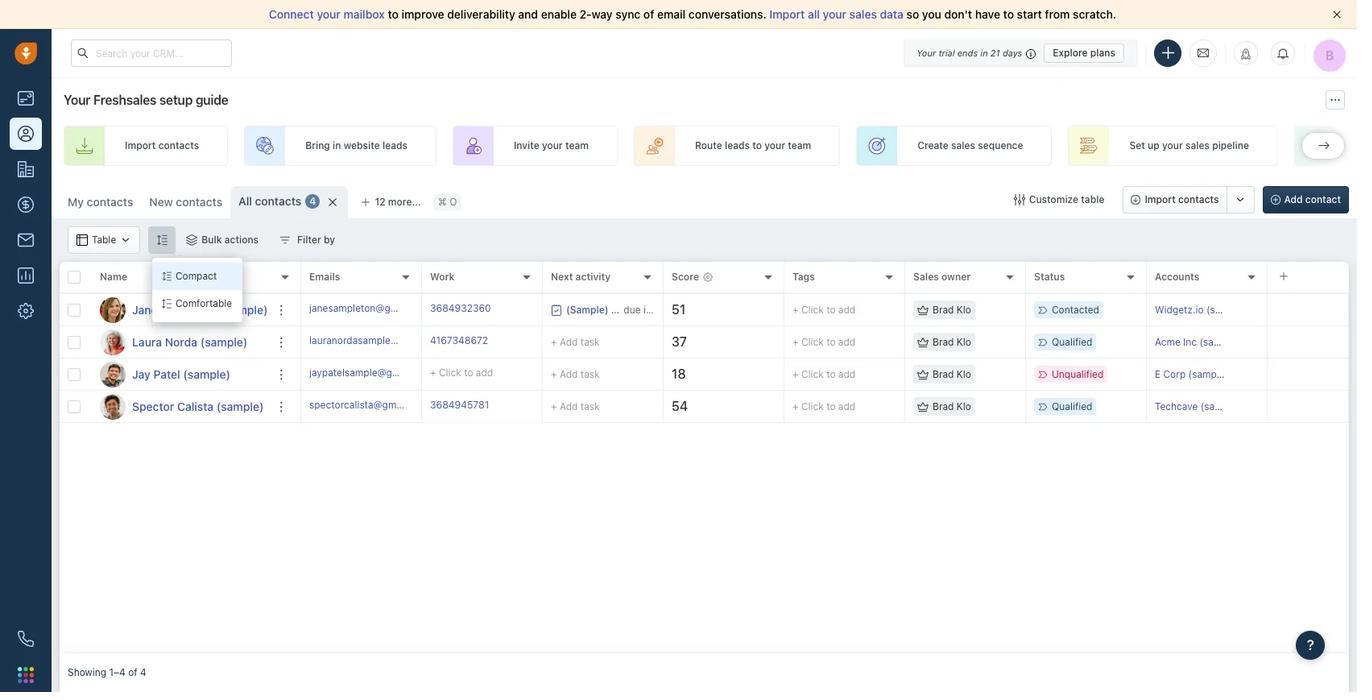 Task type: locate. For each thing, give the bounding box(es) containing it.
import down "up" at top right
[[1145, 193, 1176, 205]]

cell for 51
[[1268, 294, 1349, 325]]

team
[[565, 140, 589, 152], [788, 140, 811, 152]]

create sales sequence link
[[857, 126, 1052, 166]]

leads right the website
[[383, 140, 408, 152]]

row group containing 51
[[301, 294, 1349, 423]]

of right sync
[[644, 7, 654, 21]]

add for 37
[[560, 336, 578, 348]]

click for 37
[[802, 336, 824, 348]]

have
[[975, 7, 1001, 21]]

4 + click to add from the top
[[793, 400, 856, 412]]

(sample) inside spector calista (sample) link
[[217, 399, 264, 413]]

2 + add task from the top
[[551, 368, 600, 380]]

(sample) right sampleton
[[221, 302, 268, 316]]

container_wx8msf4aqz5i3rn1 image inside customize table button
[[1014, 194, 1025, 205]]

container_wx8msf4aqz5i3rn1 image
[[120, 234, 132, 246], [280, 234, 291, 246], [551, 304, 562, 315], [918, 401, 929, 412]]

of right 1–4
[[128, 667, 137, 679]]

2 vertical spatial import
[[1145, 193, 1176, 205]]

3 brad klo from the top
[[933, 368, 971, 380]]

press space to select this row. row containing laura norda (sample)
[[60, 326, 301, 358]]

2 j image from the top
[[100, 361, 126, 387]]

to
[[388, 7, 399, 21], [1003, 7, 1014, 21], [753, 140, 762, 152], [827, 304, 836, 316], [827, 336, 836, 348], [464, 366, 473, 379], [827, 368, 836, 380], [827, 400, 836, 412]]

norda
[[165, 335, 197, 348]]

1 horizontal spatial in
[[981, 47, 988, 58]]

brad klo for 54
[[933, 400, 971, 412]]

explore
[[1053, 46, 1088, 58]]

click for 54
[[802, 400, 824, 412]]

3 klo from the top
[[957, 368, 971, 380]]

4167348672 link
[[430, 333, 488, 351]]

1 horizontal spatial sales
[[951, 140, 976, 152]]

0 vertical spatial task
[[581, 336, 600, 348]]

2 task from the top
[[581, 368, 600, 380]]

Search your CRM... text field
[[71, 39, 232, 67]]

your freshsales setup guide
[[64, 93, 228, 107]]

1 vertical spatial import
[[125, 140, 156, 152]]

laura norda (sample)
[[132, 335, 248, 348]]

email
[[657, 7, 686, 21]]

import contacts link
[[64, 126, 228, 166]]

2 vertical spatial task
[[581, 400, 600, 412]]

jane
[[132, 302, 158, 316]]

create sales sequence
[[918, 140, 1023, 152]]

laura norda (sample) link
[[132, 334, 248, 350]]

0 horizontal spatial of
[[128, 667, 137, 679]]

(sample) inside jay patel (sample) "link"
[[183, 367, 230, 381]]

to inside route leads to your team link
[[753, 140, 762, 152]]

2 vertical spatial + add task
[[551, 400, 600, 412]]

brad for 37
[[933, 336, 954, 348]]

sales
[[850, 7, 877, 21], [951, 140, 976, 152], [1186, 140, 1210, 152]]

your right invite
[[542, 140, 563, 152]]

row group
[[60, 294, 301, 423], [301, 294, 1349, 423]]

2 klo from the top
[[957, 336, 971, 348]]

pipeline
[[1213, 140, 1249, 152]]

click
[[802, 304, 824, 316], [802, 336, 824, 348], [439, 366, 461, 379], [802, 368, 824, 380], [802, 400, 824, 412]]

4 up filter by
[[310, 195, 316, 207]]

1 brad klo from the top
[[933, 304, 971, 316]]

⌘ o
[[438, 196, 457, 208]]

phone image
[[18, 631, 34, 647]]

dialog
[[152, 258, 242, 322]]

widgetz.io (sample)
[[1155, 304, 1247, 316]]

1 + add task from the top
[[551, 336, 600, 348]]

+ add task
[[551, 336, 600, 348], [551, 368, 600, 380], [551, 400, 600, 412]]

1 cell from the top
[[1268, 294, 1349, 325]]

3 task from the top
[[581, 400, 600, 412]]

(sample) for acme inc (sample)
[[1200, 336, 1240, 348]]

1 vertical spatial qualified
[[1052, 400, 1093, 412]]

accounts
[[1155, 271, 1200, 283]]

add
[[839, 304, 856, 316], [839, 336, 856, 348], [476, 366, 493, 379], [839, 368, 856, 380], [839, 400, 856, 412]]

1 vertical spatial in
[[333, 140, 341, 152]]

4 cell from the top
[[1268, 391, 1349, 422]]

2 row group from the left
[[301, 294, 1349, 423]]

techcave (sample) link
[[1155, 400, 1241, 412]]

0 horizontal spatial your
[[64, 93, 90, 107]]

so
[[907, 7, 919, 21]]

work
[[430, 271, 455, 283]]

qualified down "unqualified"
[[1052, 400, 1093, 412]]

klo for 51
[[957, 304, 971, 316]]

(sample) down jane sampleton (sample) link
[[200, 335, 248, 348]]

2 brad from the top
[[933, 336, 954, 348]]

contacts down set up your sales pipeline
[[1179, 193, 1219, 205]]

press space to select this row. row
[[60, 294, 301, 326], [301, 294, 1349, 326], [60, 326, 301, 358], [301, 326, 1349, 358], [60, 358, 301, 391], [301, 358, 1349, 391], [60, 391, 301, 423], [301, 391, 1349, 423]]

1 horizontal spatial import contacts
[[1145, 193, 1219, 205]]

+ click to add for 18
[[793, 368, 856, 380]]

sales right create
[[951, 140, 976, 152]]

1 horizontal spatial 4
[[310, 195, 316, 207]]

add for 37
[[839, 336, 856, 348]]

1 horizontal spatial leads
[[725, 140, 750, 152]]

cell
[[1268, 294, 1349, 325], [1268, 326, 1349, 358], [1268, 358, 1349, 390], [1268, 391, 1349, 422]]

import
[[770, 7, 805, 21], [125, 140, 156, 152], [1145, 193, 1176, 205]]

add for 54
[[839, 400, 856, 412]]

import left all
[[770, 7, 805, 21]]

4167348672
[[430, 334, 488, 346]]

21
[[991, 47, 1000, 58]]

explore plans link
[[1044, 43, 1125, 62]]

your left mailbox
[[317, 7, 341, 21]]

1 vertical spatial + add task
[[551, 368, 600, 380]]

1 team from the left
[[565, 140, 589, 152]]

1 vertical spatial of
[[128, 667, 137, 679]]

2 cell from the top
[[1268, 326, 1349, 358]]

phone element
[[10, 623, 42, 655]]

1 row group from the left
[[60, 294, 301, 423]]

way
[[592, 7, 613, 21]]

1 task from the top
[[581, 336, 600, 348]]

sales left pipeline
[[1186, 140, 1210, 152]]

1 vertical spatial j image
[[100, 361, 126, 387]]

container_wx8msf4aqz5i3rn1 image inside filter by button
[[280, 234, 291, 246]]

press space to select this row. row containing spector calista (sample)
[[60, 391, 301, 423]]

task for 54
[[581, 400, 600, 412]]

import down the your freshsales setup guide
[[125, 140, 156, 152]]

explore plans
[[1053, 46, 1116, 58]]

import contacts down setup
[[125, 140, 199, 152]]

0 horizontal spatial import contacts
[[125, 140, 199, 152]]

4 brad from the top
[[933, 400, 954, 412]]

contacts right all
[[255, 194, 302, 208]]

techcave (sample)
[[1155, 400, 1241, 412]]

1 horizontal spatial of
[[644, 7, 654, 21]]

j image left the jay
[[100, 361, 126, 387]]

calista
[[177, 399, 214, 413]]

0 horizontal spatial leads
[[383, 140, 408, 152]]

2 qualified from the top
[[1052, 400, 1093, 412]]

plans
[[1091, 46, 1116, 58]]

0 vertical spatial j image
[[100, 297, 126, 323]]

s image
[[100, 394, 126, 419]]

1 j image from the top
[[100, 297, 126, 323]]

task for 37
[[581, 336, 600, 348]]

task
[[581, 336, 600, 348], [581, 368, 600, 380], [581, 400, 600, 412]]

freshworks switcher image
[[18, 667, 34, 683]]

j image
[[100, 297, 126, 323], [100, 361, 126, 387]]

cell for 54
[[1268, 391, 1349, 422]]

0 horizontal spatial import
[[125, 140, 156, 152]]

email image
[[1198, 46, 1209, 60]]

0 horizontal spatial sales
[[850, 7, 877, 21]]

new contacts
[[149, 195, 222, 209]]

(sample)
[[221, 302, 268, 316], [1207, 304, 1247, 316], [200, 335, 248, 348], [1200, 336, 1240, 348], [183, 367, 230, 381], [1189, 368, 1229, 380], [217, 399, 264, 413], [1201, 400, 1241, 412]]

data
[[880, 7, 904, 21]]

add for 51
[[839, 304, 856, 316]]

2 horizontal spatial import
[[1145, 193, 1176, 205]]

my contacts button
[[60, 186, 141, 218], [68, 195, 133, 209]]

comfortable
[[176, 298, 232, 310]]

3 cell from the top
[[1268, 358, 1349, 390]]

qualified
[[1052, 336, 1093, 348], [1052, 400, 1093, 412]]

jaypatelsample@gmail.com link
[[309, 366, 433, 383]]

1 vertical spatial import contacts
[[1145, 193, 1219, 205]]

press space to select this row. row containing 54
[[301, 391, 1349, 423]]

new contacts button
[[141, 186, 231, 218], [149, 195, 222, 209]]

4 brad klo from the top
[[933, 400, 971, 412]]

12 more...
[[375, 196, 421, 208]]

press space to select this row. row containing 37
[[301, 326, 1349, 358]]

guide
[[196, 93, 228, 107]]

2 brad klo from the top
[[933, 336, 971, 348]]

3 + click to add from the top
[[793, 368, 856, 380]]

(sample) for spector calista (sample)
[[217, 399, 264, 413]]

sales left data
[[850, 7, 877, 21]]

create
[[918, 140, 949, 152]]

jay
[[132, 367, 151, 381]]

in right "bring"
[[333, 140, 341, 152]]

(sample) inside jane sampleton (sample) link
[[221, 302, 268, 316]]

grid
[[60, 260, 1349, 653]]

1 horizontal spatial team
[[788, 140, 811, 152]]

next
[[551, 271, 573, 283]]

table
[[1081, 193, 1105, 205]]

status
[[1034, 271, 1065, 283]]

improve
[[402, 7, 444, 21]]

(sample) up spector calista (sample)
[[183, 367, 230, 381]]

3684945781
[[430, 399, 489, 411]]

spectorcalista@gmail.com link
[[309, 398, 429, 415]]

1 + click to add from the top
[[793, 304, 856, 316]]

leads right route
[[725, 140, 750, 152]]

spectorcalista@gmail.com
[[309, 399, 429, 411]]

import inside button
[[1145, 193, 1176, 205]]

(sample) right calista on the left bottom
[[217, 399, 264, 413]]

1 horizontal spatial your
[[917, 47, 936, 58]]

import contacts
[[125, 140, 199, 152], [1145, 193, 1219, 205]]

press space to select this row. row containing jay patel (sample)
[[60, 358, 301, 391]]

1 brad from the top
[[933, 304, 954, 316]]

0 horizontal spatial team
[[565, 140, 589, 152]]

0 vertical spatial import contacts
[[125, 140, 199, 152]]

0 vertical spatial of
[[644, 7, 654, 21]]

0 vertical spatial + add task
[[551, 336, 600, 348]]

import contacts down set up your sales pipeline
[[1145, 193, 1219, 205]]

import contacts inside button
[[1145, 193, 1219, 205]]

your left freshsales
[[64, 93, 90, 107]]

(sample) right corp
[[1189, 368, 1229, 380]]

your left trial
[[917, 47, 936, 58]]

(sample) right inc
[[1200, 336, 1240, 348]]

import contacts for 'import contacts' button
[[1145, 193, 1219, 205]]

in left 21 in the right top of the page
[[981, 47, 988, 58]]

contacted
[[1052, 304, 1100, 316]]

e corp (sample)
[[1155, 368, 1229, 380]]

emails
[[309, 271, 340, 283]]

4 inside all contacts 4
[[310, 195, 316, 207]]

4 klo from the top
[[957, 400, 971, 412]]

press space to select this row. row containing jane sampleton (sample)
[[60, 294, 301, 326]]

0 horizontal spatial 4
[[140, 667, 146, 679]]

sales
[[914, 271, 939, 283]]

3 brad from the top
[[933, 368, 954, 380]]

j image for jay patel (sample)
[[100, 361, 126, 387]]

0 vertical spatial qualified
[[1052, 336, 1093, 348]]

invite your team
[[514, 140, 589, 152]]

jaypatelsample@gmail.com + click to add
[[309, 366, 493, 379]]

(sample) inside laura norda (sample) 'link'
[[200, 335, 248, 348]]

+ add task for 18
[[551, 368, 600, 380]]

contacts down setup
[[158, 140, 199, 152]]

2 + click to add from the top
[[793, 336, 856, 348]]

+ add task for 37
[[551, 336, 600, 348]]

qualified down contacted
[[1052, 336, 1093, 348]]

container_wx8msf4aqz5i3rn1 image
[[1014, 194, 1025, 205], [77, 234, 88, 246], [186, 234, 198, 246], [918, 304, 929, 315], [918, 336, 929, 348], [918, 369, 929, 380]]

0 vertical spatial in
[[981, 47, 988, 58]]

1 vertical spatial task
[[581, 368, 600, 380]]

3 + add task from the top
[[551, 400, 600, 412]]

1 qualified from the top
[[1052, 336, 1093, 348]]

1 horizontal spatial import
[[770, 7, 805, 21]]

0 vertical spatial your
[[917, 47, 936, 58]]

set up your sales pipeline link
[[1069, 126, 1278, 166]]

j image for jane sampleton (sample)
[[100, 297, 126, 323]]

1 vertical spatial your
[[64, 93, 90, 107]]

trial
[[939, 47, 955, 58]]

(sample) for e corp (sample)
[[1189, 368, 1229, 380]]

4 right 1–4
[[140, 667, 146, 679]]

score
[[672, 271, 699, 283]]

j image left 'jane'
[[100, 297, 126, 323]]

3684932360 link
[[430, 301, 491, 318]]

0 vertical spatial 4
[[310, 195, 316, 207]]

import contacts button
[[1123, 186, 1227, 213]]

1 klo from the top
[[957, 304, 971, 316]]

table button
[[68, 226, 140, 254]]

1 leads from the left
[[383, 140, 408, 152]]

up
[[1148, 140, 1160, 152]]

+
[[793, 304, 799, 316], [551, 336, 557, 348], [793, 336, 799, 348], [430, 366, 436, 379], [551, 368, 557, 380], [793, 368, 799, 380], [551, 400, 557, 412], [793, 400, 799, 412]]

close image
[[1333, 10, 1341, 19]]

your
[[317, 7, 341, 21], [823, 7, 847, 21], [542, 140, 563, 152], [765, 140, 785, 152], [1162, 140, 1183, 152]]

website
[[344, 140, 380, 152]]



Task type: vqa. For each thing, say whether or not it's contained in the screenshot.
"task" to the left
no



Task type: describe. For each thing, give the bounding box(es) containing it.
route
[[695, 140, 722, 152]]

spector
[[132, 399, 174, 413]]

customize
[[1029, 193, 1079, 205]]

⌘
[[438, 196, 447, 208]]

set
[[1130, 140, 1145, 152]]

2 team from the left
[[788, 140, 811, 152]]

1–4
[[109, 667, 126, 679]]

brad for 18
[[933, 368, 954, 380]]

contacts right new
[[176, 195, 222, 209]]

laura
[[132, 335, 162, 348]]

your for your freshsales setup guide
[[64, 93, 90, 107]]

container_wx8msf4aqz5i3rn1 image inside bulk actions button
[[186, 234, 198, 246]]

sales owner
[[914, 271, 971, 283]]

(sample) up "acme inc (sample)" link
[[1207, 304, 1247, 316]]

0 vertical spatial import
[[770, 7, 805, 21]]

import contacts group
[[1123, 186, 1255, 213]]

filter by
[[297, 234, 335, 246]]

spector calista (sample)
[[132, 399, 264, 413]]

o
[[450, 196, 457, 208]]

your right all
[[823, 7, 847, 21]]

task for 18
[[581, 368, 600, 380]]

route leads to your team link
[[634, 126, 840, 166]]

click for 51
[[802, 304, 824, 316]]

import for import contacts link
[[125, 140, 156, 152]]

days
[[1003, 47, 1022, 58]]

cell for 37
[[1268, 326, 1349, 358]]

container_wx8msf4aqz5i3rn1 image inside table dropdown button
[[77, 234, 88, 246]]

2 leads from the left
[[725, 140, 750, 152]]

customize table button
[[1004, 186, 1115, 213]]

klo for 54
[[957, 400, 971, 412]]

jay patel (sample)
[[132, 367, 230, 381]]

54
[[672, 399, 688, 413]]

brad klo for 51
[[933, 304, 971, 316]]

qualified for 37
[[1052, 336, 1093, 348]]

l image
[[100, 329, 126, 355]]

1 vertical spatial 4
[[140, 667, 146, 679]]

brad klo for 18
[[933, 368, 971, 380]]

qualified for 54
[[1052, 400, 1093, 412]]

tags
[[793, 271, 815, 283]]

brad for 54
[[933, 400, 954, 412]]

sampleton
[[161, 302, 218, 316]]

bring
[[305, 140, 330, 152]]

your right route
[[765, 140, 785, 152]]

(sample) for laura norda (sample)
[[200, 335, 248, 348]]

acme inc (sample) link
[[1155, 336, 1240, 348]]

container_wx8msf4aqz5i3rn1 image inside table dropdown button
[[120, 234, 132, 246]]

add for 18
[[839, 368, 856, 380]]

your right "up" at top right
[[1162, 140, 1183, 152]]

activity
[[576, 271, 611, 283]]

spector calista (sample) link
[[132, 398, 264, 414]]

sync
[[616, 7, 641, 21]]

acme inc (sample)
[[1155, 336, 1240, 348]]

style_myh0__igzzd8unmi image
[[156, 234, 168, 245]]

bulk actions
[[202, 234, 259, 246]]

lauranordasample@gmail.com
[[309, 334, 446, 346]]

+ click to add for 51
[[793, 304, 856, 316]]

more...
[[388, 196, 421, 208]]

all contacts link
[[239, 193, 302, 209]]

janesampleton@gmail.com 3684932360
[[309, 302, 491, 314]]

mailbox
[[344, 7, 385, 21]]

owner
[[942, 271, 971, 283]]

12 more... button
[[352, 191, 430, 213]]

add contact
[[1285, 193, 1341, 205]]

all
[[808, 7, 820, 21]]

add for 18
[[560, 368, 578, 380]]

you
[[922, 7, 942, 21]]

row group containing jane sampleton (sample)
[[60, 294, 301, 423]]

customize table
[[1029, 193, 1105, 205]]

widgetz.io (sample) link
[[1155, 304, 1247, 316]]

press space to select this row. row containing 51
[[301, 294, 1349, 326]]

brad klo for 37
[[933, 336, 971, 348]]

setup
[[159, 93, 193, 107]]

(sample) for jane sampleton (sample)
[[221, 302, 268, 316]]

cell for 18
[[1268, 358, 1349, 390]]

contacts right my on the top of the page
[[87, 195, 133, 209]]

scratch.
[[1073, 7, 1117, 21]]

+ click to add for 54
[[793, 400, 856, 412]]

3684945781 link
[[430, 398, 489, 415]]

connect your mailbox to improve deliverability and enable 2-way sync of email conversations. import all your sales data so you don't have to start from scratch.
[[269, 7, 1117, 21]]

bring in website leads link
[[244, 126, 437, 166]]

name
[[100, 271, 127, 283]]

klo for 18
[[957, 368, 971, 380]]

add inside button
[[1285, 193, 1303, 205]]

don't
[[945, 7, 972, 21]]

click for 18
[[802, 368, 824, 380]]

acme
[[1155, 336, 1181, 348]]

compact
[[176, 270, 217, 282]]

freshsales
[[93, 93, 156, 107]]

table
[[92, 234, 116, 246]]

invite your team link
[[453, 126, 618, 166]]

brad for 51
[[933, 304, 954, 316]]

ends
[[958, 47, 978, 58]]

sales inside 'link'
[[951, 140, 976, 152]]

(sample) for jay patel (sample)
[[183, 367, 230, 381]]

your trial ends in 21 days
[[917, 47, 1022, 58]]

jane sampleton (sample)
[[132, 302, 268, 316]]

+ click to add for 37
[[793, 336, 856, 348]]

jay patel (sample) link
[[132, 366, 230, 382]]

jaypatelsample@gmail.com
[[309, 366, 433, 379]]

my contacts
[[68, 195, 133, 209]]

bring in website leads
[[305, 140, 408, 152]]

import contacts for import contacts link
[[125, 140, 199, 152]]

press space to select this row. row containing 18
[[301, 358, 1349, 391]]

name row
[[60, 262, 301, 294]]

new
[[149, 195, 173, 209]]

(sample) down e corp (sample) at the right of page
[[1201, 400, 1241, 412]]

18
[[672, 367, 686, 381]]

klo for 37
[[957, 336, 971, 348]]

route leads to your team
[[695, 140, 811, 152]]

inc
[[1184, 336, 1197, 348]]

actions
[[225, 234, 259, 246]]

name column header
[[92, 262, 301, 294]]

dialog containing compact
[[152, 258, 242, 322]]

2 horizontal spatial sales
[[1186, 140, 1210, 152]]

connect
[[269, 7, 314, 21]]

contact
[[1306, 193, 1341, 205]]

grid containing 51
[[60, 260, 1349, 653]]

import for 'import contacts' button
[[1145, 193, 1176, 205]]

contacts inside button
[[1179, 193, 1219, 205]]

0 horizontal spatial in
[[333, 140, 341, 152]]

showing
[[68, 667, 106, 679]]

bulk actions button
[[176, 226, 269, 254]]

+ add task for 54
[[551, 400, 600, 412]]

set up your sales pipeline
[[1130, 140, 1249, 152]]

add for 54
[[560, 400, 578, 412]]

your for your trial ends in 21 days
[[917, 47, 936, 58]]

janesampleton@gmail.com link
[[309, 301, 431, 318]]

showing 1–4 of 4
[[68, 667, 146, 679]]

jane sampleton (sample) link
[[132, 302, 268, 318]]

connect your mailbox link
[[269, 7, 388, 21]]

techcave
[[1155, 400, 1198, 412]]



